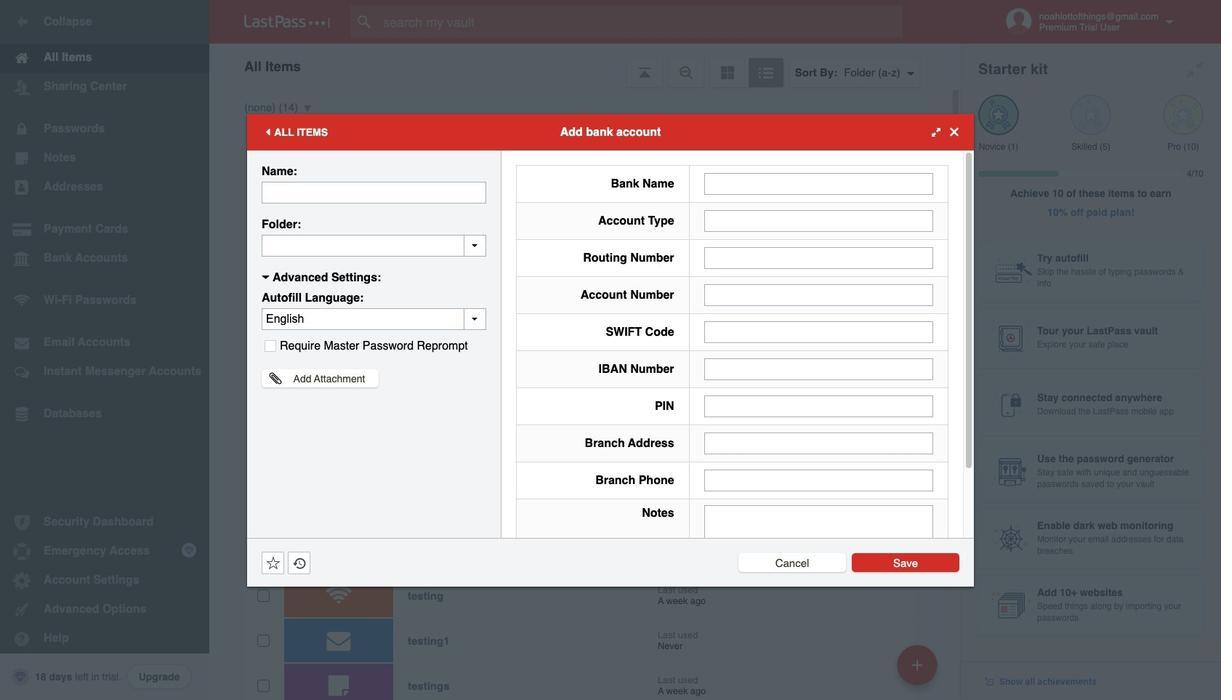 Task type: locate. For each thing, give the bounding box(es) containing it.
None text field
[[704, 173, 933, 194], [262, 234, 486, 256], [704, 247, 933, 269], [704, 395, 933, 417], [704, 432, 933, 454], [704, 505, 933, 595], [704, 173, 933, 194], [262, 234, 486, 256], [704, 247, 933, 269], [704, 395, 933, 417], [704, 432, 933, 454], [704, 505, 933, 595]]

search my vault text field
[[350, 6, 931, 38]]

None text field
[[262, 181, 486, 203], [704, 210, 933, 232], [704, 284, 933, 306], [704, 321, 933, 343], [704, 358, 933, 380], [704, 469, 933, 491], [262, 181, 486, 203], [704, 210, 933, 232], [704, 284, 933, 306], [704, 321, 933, 343], [704, 358, 933, 380], [704, 469, 933, 491]]

main navigation navigation
[[0, 0, 209, 700]]

new item image
[[912, 660, 923, 670]]

dialog
[[247, 114, 974, 604]]



Task type: describe. For each thing, give the bounding box(es) containing it.
Search search field
[[350, 6, 931, 38]]

new item navigation
[[892, 640, 946, 700]]

lastpass image
[[244, 15, 330, 28]]

vault options navigation
[[209, 44, 961, 87]]



